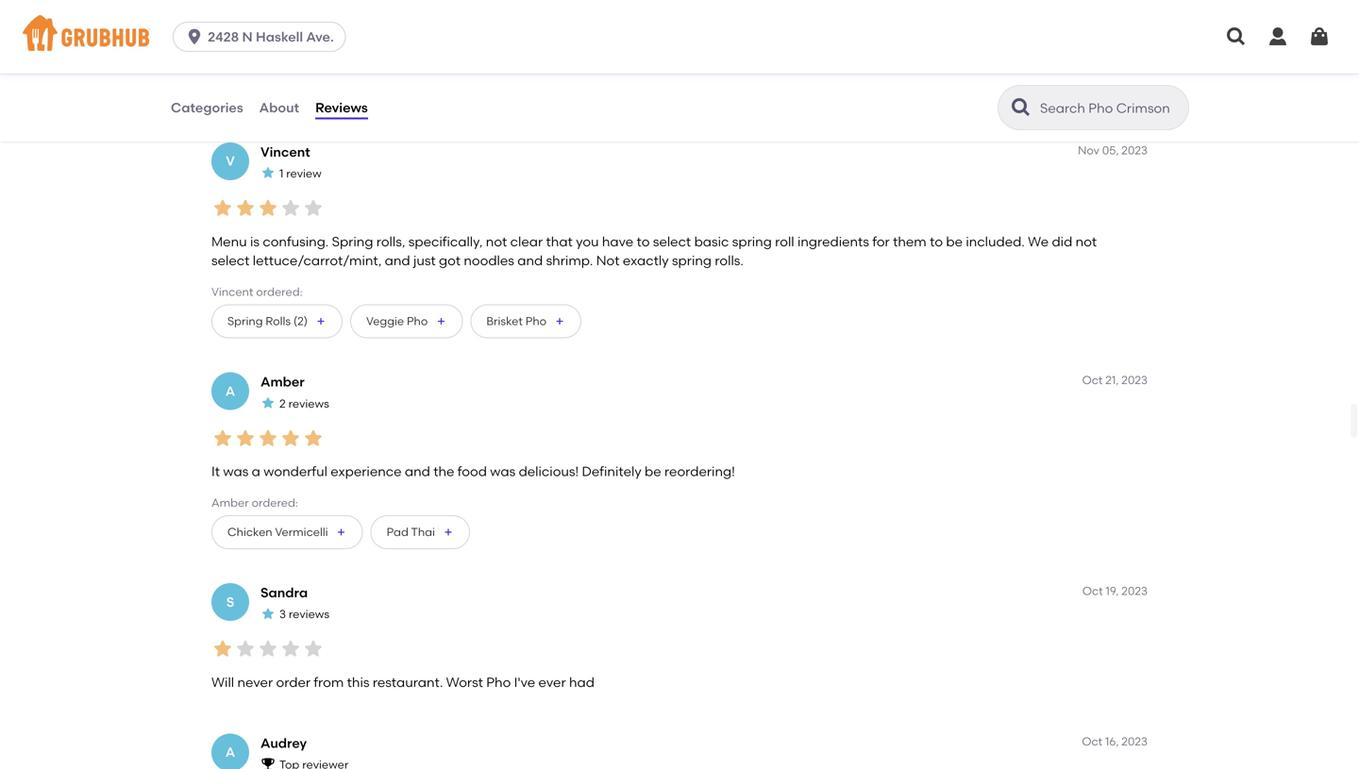 Task type: locate. For each thing, give the bounding box(es) containing it.
amber down it
[[212, 496, 249, 510]]

vincent up spring rolls (2)
[[212, 285, 253, 299]]

16,
[[1106, 735, 1119, 749]]

svg image
[[1226, 25, 1248, 48], [1309, 25, 1331, 48]]

you
[[576, 233, 599, 250]]

food up 2428 n haskell ave. in the top of the page
[[257, 11, 282, 24]]

star icon image
[[261, 165, 276, 181], [212, 197, 234, 220], [234, 197, 257, 220], [257, 197, 280, 220], [280, 197, 302, 220], [302, 197, 325, 220], [261, 396, 276, 411], [212, 427, 234, 450], [234, 427, 257, 450], [257, 427, 280, 450], [280, 427, 302, 450], [302, 427, 325, 450], [261, 607, 276, 622], [212, 638, 234, 661], [234, 638, 257, 661], [257, 638, 280, 661], [280, 638, 302, 661], [302, 638, 325, 661]]

a
[[225, 383, 235, 399], [225, 745, 235, 761]]

spring down "basic"
[[672, 253, 712, 269]]

2 2023 from the top
[[1122, 374, 1148, 387]]

2
[[280, 397, 286, 411]]

0 horizontal spatial was
[[223, 464, 249, 480]]

v
[[226, 153, 235, 169]]

pho for brisket pho
[[526, 315, 547, 328]]

spring
[[332, 233, 373, 250], [228, 315, 263, 328]]

0 horizontal spatial spring
[[672, 253, 712, 269]]

2 to from the left
[[930, 233, 943, 250]]

pho for veggie pho
[[407, 315, 428, 328]]

1 vertical spatial oct
[[1083, 585, 1104, 598]]

exactly
[[623, 253, 669, 269]]

2 vertical spatial oct
[[1082, 735, 1103, 749]]

2 was from the left
[[490, 464, 516, 480]]

2023
[[1122, 143, 1148, 157], [1122, 374, 1148, 387], [1122, 585, 1148, 598], [1122, 735, 1148, 749]]

1 horizontal spatial amber
[[261, 374, 305, 390]]

1 horizontal spatial vincent
[[261, 144, 310, 160]]

experience
[[331, 464, 402, 480]]

categories button
[[170, 74, 244, 142]]

2 a from the top
[[225, 745, 235, 761]]

1 horizontal spatial spring
[[332, 233, 373, 250]]

brisket
[[487, 315, 523, 328]]

about
[[259, 99, 299, 116]]

1 vertical spatial ordered:
[[252, 496, 298, 510]]

rolls.
[[715, 253, 744, 269]]

plus icon image inside brisket pho button
[[554, 316, 566, 327]]

categories
[[171, 99, 243, 116]]

had
[[569, 675, 595, 691]]

haskell
[[256, 29, 303, 45]]

pho right brisket
[[526, 315, 547, 328]]

plus icon image for chicken vermicelli
[[336, 527, 347, 538]]

1 vertical spatial amber
[[212, 496, 249, 510]]

to right "them" at the top right of page
[[930, 233, 943, 250]]

them
[[893, 233, 927, 250]]

veggie
[[366, 315, 404, 328]]

plus icon image for veggie pho
[[436, 316, 447, 327]]

1 oct from the top
[[1083, 374, 1103, 387]]

oct left the 16,
[[1082, 735, 1103, 749]]

2 oct from the top
[[1083, 585, 1104, 598]]

amber up the 2
[[261, 374, 305, 390]]

reviews right 3
[[289, 608, 330, 622]]

plus icon image right brisket pho
[[554, 316, 566, 327]]

ordered:
[[256, 285, 303, 299], [252, 496, 298, 510]]

2 horizontal spatial pho
[[526, 315, 547, 328]]

a left trophy icon
[[225, 745, 235, 761]]

1 review
[[280, 167, 322, 180]]

spring down vincent ordered:
[[228, 315, 263, 328]]

1 horizontal spatial spring
[[733, 233, 772, 250]]

menu is confusing. spring rolls, specifically, not clear that you have to select basic spring roll ingredients for them to be included. we did not select lettuce/carrot/mint, and just got noodles and shrimp. not exactly spring rolls.
[[212, 233, 1097, 269]]

have
[[602, 233, 634, 250]]

veggie pho
[[366, 315, 428, 328]]

spring up rolls. on the right of the page
[[733, 233, 772, 250]]

1 horizontal spatial to
[[930, 233, 943, 250]]

0 vertical spatial ordered:
[[256, 285, 303, 299]]

amber for amber ordered:
[[212, 496, 249, 510]]

amber for amber
[[261, 374, 305, 390]]

plus icon image inside spring rolls (2) button
[[315, 316, 327, 327]]

2 not from the left
[[1076, 233, 1097, 250]]

2023 right the 16,
[[1122, 735, 1148, 749]]

was left delicious!
[[490, 464, 516, 480]]

delicious!
[[519, 464, 579, 480]]

and left the
[[405, 464, 430, 480]]

it
[[212, 464, 220, 480]]

sandra
[[261, 585, 308, 601]]

definitely
[[582, 464, 642, 480]]

Search Pho Crimson search field
[[1039, 99, 1183, 117]]

1 horizontal spatial pho
[[487, 675, 511, 691]]

spring inside menu is confusing. spring rolls, specifically, not clear that you have to select basic spring roll ingredients for them to be included. we did not select lettuce/carrot/mint, and just got noodles and shrimp. not exactly spring rolls.
[[332, 233, 373, 250]]

on
[[312, 11, 329, 24]]

reviews for amber
[[289, 397, 329, 411]]

1 vertical spatial spring
[[228, 315, 263, 328]]

0 horizontal spatial svg image
[[185, 27, 204, 46]]

0 horizontal spatial to
[[637, 233, 650, 250]]

0 horizontal spatial food
[[257, 11, 282, 24]]

2023 right 19,
[[1122, 585, 1148, 598]]

pho right veggie
[[407, 315, 428, 328]]

we
[[1028, 233, 1049, 250]]

a for audrey
[[225, 745, 235, 761]]

svg image inside the 2428 n haskell ave. button
[[185, 27, 204, 46]]

0 horizontal spatial select
[[212, 253, 250, 269]]

oct 16, 2023
[[1082, 735, 1148, 749]]

2023 right 05,
[[1122, 143, 1148, 157]]

3 2023 from the top
[[1122, 585, 1148, 598]]

reviews right the 2
[[289, 397, 329, 411]]

0 vertical spatial a
[[225, 383, 235, 399]]

select up exactly
[[653, 233, 691, 250]]

order
[[276, 675, 311, 691]]

brisket pho button
[[471, 305, 582, 339]]

2428 n haskell ave.
[[208, 29, 334, 45]]

be left included.
[[947, 233, 963, 250]]

0 horizontal spatial not
[[486, 233, 507, 250]]

will
[[212, 675, 234, 691]]

1 reviews from the top
[[289, 397, 329, 411]]

0 vertical spatial select
[[653, 233, 691, 250]]

ingredients
[[798, 233, 870, 250]]

3 oct from the top
[[1082, 735, 1103, 749]]

will never order from this restaurant. worst pho i've ever had
[[212, 675, 595, 691]]

review
[[286, 167, 322, 180]]

got
[[439, 253, 461, 269]]

0 horizontal spatial pho
[[407, 315, 428, 328]]

pho left i've
[[487, 675, 511, 691]]

oct left 19,
[[1083, 585, 1104, 598]]

shrimp.
[[546, 253, 593, 269]]

oct 19, 2023
[[1083, 585, 1148, 598]]

0 horizontal spatial amber
[[212, 496, 249, 510]]

vincent up 1
[[261, 144, 310, 160]]

to
[[637, 233, 650, 250], [930, 233, 943, 250]]

1 not from the left
[[486, 233, 507, 250]]

oct 21, 2023
[[1083, 374, 1148, 387]]

to up exactly
[[637, 233, 650, 250]]

ordered: up chicken vermicelli
[[252, 496, 298, 510]]

0 vertical spatial spring
[[332, 233, 373, 250]]

svg image
[[1267, 25, 1290, 48], [185, 27, 204, 46]]

not up noodles
[[486, 233, 507, 250]]

and
[[385, 253, 410, 269], [518, 253, 543, 269], [405, 464, 430, 480]]

0 vertical spatial food
[[257, 11, 282, 24]]

0 horizontal spatial spring
[[228, 315, 263, 328]]

oct left 21,
[[1083, 374, 1103, 387]]

audrey
[[261, 735, 307, 752]]

food right the
[[458, 464, 487, 480]]

ordered: up rolls at top left
[[256, 285, 303, 299]]

0 vertical spatial oct
[[1083, 374, 1103, 387]]

1 vertical spatial reviews
[[289, 608, 330, 622]]

veggie pho button
[[350, 305, 463, 339]]

0 vertical spatial be
[[947, 233, 963, 250]]

vincent
[[261, 144, 310, 160], [212, 285, 253, 299]]

vincent for vincent ordered:
[[212, 285, 253, 299]]

rolls,
[[377, 233, 406, 250]]

0 horizontal spatial svg image
[[1226, 25, 1248, 48]]

main navigation navigation
[[0, 0, 1360, 74]]

plus icon image inside "pad thai" button
[[443, 527, 454, 538]]

1 to from the left
[[637, 233, 650, 250]]

1 horizontal spatial be
[[947, 233, 963, 250]]

roll
[[775, 233, 795, 250]]

1 horizontal spatial food
[[458, 464, 487, 480]]

not right did at right top
[[1076, 233, 1097, 250]]

select down 'menu'
[[212, 253, 250, 269]]

amber ordered:
[[212, 496, 298, 510]]

time
[[331, 11, 356, 24]]

confusing.
[[263, 233, 329, 250]]

2023 right 21,
[[1122, 374, 1148, 387]]

1 horizontal spatial select
[[653, 233, 691, 250]]

plus icon image right vermicelli
[[336, 527, 347, 538]]

0 horizontal spatial be
[[645, 464, 662, 480]]

a left the 2
[[225, 383, 235, 399]]

and down clear
[[518, 253, 543, 269]]

1 2023 from the top
[[1122, 143, 1148, 157]]

plus icon image right (2)
[[315, 316, 327, 327]]

1 vertical spatial a
[[225, 745, 235, 761]]

plus icon image right thai
[[443, 527, 454, 538]]

3 reviews
[[280, 608, 330, 622]]

1 vertical spatial be
[[645, 464, 662, 480]]

was right it
[[223, 464, 249, 480]]

food
[[257, 11, 282, 24], [458, 464, 487, 480]]

1 vertical spatial vincent
[[212, 285, 253, 299]]

0 horizontal spatial vincent
[[212, 285, 253, 299]]

plus icon image for brisket pho
[[554, 316, 566, 327]]

1 horizontal spatial svg image
[[1309, 25, 1331, 48]]

amber
[[261, 374, 305, 390], [212, 496, 249, 510]]

1 horizontal spatial not
[[1076, 233, 1097, 250]]

spring left rolls,
[[332, 233, 373, 250]]

1 vertical spatial select
[[212, 253, 250, 269]]

2023 for it was a wonderful experience and the food was delicious! definitely be reordering!
[[1122, 374, 1148, 387]]

plus icon image right veggie pho
[[436, 316, 447, 327]]

trophy icon image
[[261, 757, 276, 770]]

0 vertical spatial vincent
[[261, 144, 310, 160]]

ordered: for a
[[252, 496, 298, 510]]

reviews
[[315, 99, 368, 116]]

was
[[223, 464, 249, 480], [490, 464, 516, 480]]

plus icon image inside chicken vermicelli button
[[336, 527, 347, 538]]

1 horizontal spatial was
[[490, 464, 516, 480]]

spring
[[733, 233, 772, 250], [672, 253, 712, 269]]

be right definitely at the bottom left of page
[[645, 464, 662, 480]]

2 reviews from the top
[[289, 608, 330, 622]]

plus icon image
[[315, 316, 327, 327], [436, 316, 447, 327], [554, 316, 566, 327], [336, 527, 347, 538], [443, 527, 454, 538]]

0 vertical spatial reviews
[[289, 397, 329, 411]]

plus icon image inside veggie pho button
[[436, 316, 447, 327]]

0 vertical spatial spring
[[733, 233, 772, 250]]

plus icon image for pad thai
[[443, 527, 454, 538]]

1 a from the top
[[225, 383, 235, 399]]

1 vertical spatial spring
[[672, 253, 712, 269]]

0 vertical spatial amber
[[261, 374, 305, 390]]



Task type: describe. For each thing, give the bounding box(es) containing it.
2 svg image from the left
[[1309, 25, 1331, 48]]

brisket pho
[[487, 315, 547, 328]]

vincent for vincent
[[261, 144, 310, 160]]

and down rolls,
[[385, 253, 410, 269]]

chicken vermicelli
[[228, 526, 328, 539]]

for
[[873, 233, 890, 250]]

1
[[280, 167, 284, 180]]

oct for it was a wonderful experience and the food was delicious! definitely be reordering!
[[1083, 374, 1103, 387]]

this
[[347, 675, 370, 691]]

3
[[280, 608, 286, 622]]

about button
[[258, 74, 300, 142]]

oct for will never order from this restaurant. worst pho i've ever had
[[1083, 585, 1104, 598]]

ave.
[[306, 29, 334, 45]]

vincent ordered:
[[212, 285, 303, 299]]

pad thai
[[387, 526, 435, 539]]

chicken
[[228, 526, 273, 539]]

spring inside button
[[228, 315, 263, 328]]

2428 n haskell ave. button
[[173, 22, 354, 52]]

search icon image
[[1010, 96, 1033, 119]]

clear
[[511, 233, 543, 250]]

spring rolls (2)
[[228, 315, 308, 328]]

never
[[237, 675, 273, 691]]

nov
[[1078, 143, 1100, 157]]

a for amber
[[225, 383, 235, 399]]

chicken vermicelli button
[[212, 516, 363, 550]]

from
[[314, 675, 344, 691]]

the
[[434, 464, 455, 480]]

noodles
[[464, 253, 515, 269]]

2023 for menu is confusing. spring rolls, specifically, not clear that you have to select basic spring roll ingredients for them to be included. we did not select lettuce/carrot/mint, and just got noodles and shrimp. not exactly spring rolls.
[[1122, 143, 1148, 157]]

1 horizontal spatial svg image
[[1267, 25, 1290, 48]]

21,
[[1106, 374, 1119, 387]]

reordering!
[[665, 464, 735, 480]]

included.
[[966, 233, 1025, 250]]

spring rolls (2) button
[[212, 305, 343, 339]]

lettuce/carrot/mint,
[[253, 253, 382, 269]]

worst
[[446, 675, 483, 691]]

1 was from the left
[[223, 464, 249, 480]]

reviews button
[[315, 74, 369, 142]]

wonderful
[[264, 464, 328, 480]]

did
[[1052, 233, 1073, 250]]

menu
[[212, 233, 247, 250]]

1 vertical spatial food
[[458, 464, 487, 480]]

good
[[223, 11, 254, 24]]

2 reviews
[[280, 397, 329, 411]]

i've
[[514, 675, 536, 691]]

plus icon image for spring rolls (2)
[[315, 316, 327, 327]]

rolls
[[266, 315, 291, 328]]

is
[[250, 233, 260, 250]]

1 svg image from the left
[[1226, 25, 1248, 48]]

a
[[252, 464, 261, 480]]

be inside menu is confusing. spring rolls, specifically, not clear that you have to select basic spring roll ingredients for them to be included. we did not select lettuce/carrot/mint, and just got noodles and shrimp. not exactly spring rolls.
[[947, 233, 963, 250]]

(2)
[[294, 315, 308, 328]]

it was a wonderful experience and the food was delicious! definitely be reordering!
[[212, 464, 735, 480]]

2023 for will never order from this restaurant. worst pho i've ever had
[[1122, 585, 1148, 598]]

s
[[226, 594, 234, 610]]

ordered: for confusing.
[[256, 285, 303, 299]]

pad
[[387, 526, 409, 539]]

specifically,
[[409, 233, 483, 250]]

ever
[[539, 675, 566, 691]]

good food
[[223, 11, 282, 24]]

reviews for sandra
[[289, 608, 330, 622]]

delivery
[[312, 30, 355, 44]]

nov 05, 2023
[[1078, 143, 1148, 157]]

basic
[[695, 233, 729, 250]]

n
[[242, 29, 253, 45]]

2428
[[208, 29, 239, 45]]

05,
[[1103, 143, 1119, 157]]

19,
[[1106, 585, 1119, 598]]

on time delivery
[[312, 11, 356, 44]]

not
[[597, 253, 620, 269]]

4 2023 from the top
[[1122, 735, 1148, 749]]

pad thai button
[[371, 516, 470, 550]]

just
[[414, 253, 436, 269]]

restaurant.
[[373, 675, 443, 691]]

that
[[546, 233, 573, 250]]

vermicelli
[[275, 526, 328, 539]]



Task type: vqa. For each thing, say whether or not it's contained in the screenshot.
Nov 05, 2023
yes



